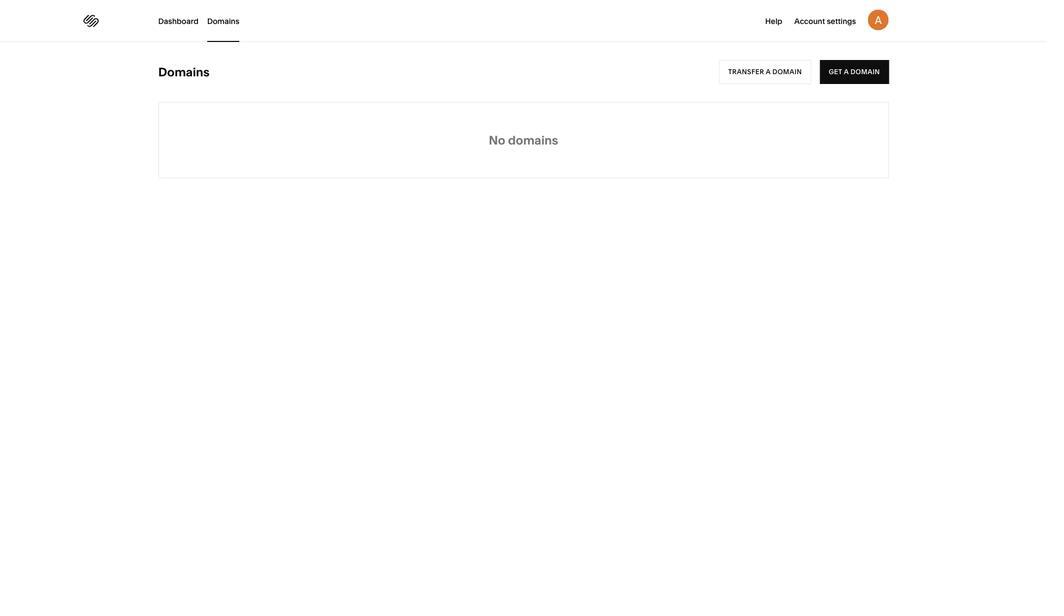 Task type: vqa. For each thing, say whether or not it's contained in the screenshot.
The A inside GET A DOMAIN 'link'
yes



Task type: describe. For each thing, give the bounding box(es) containing it.
account settings link
[[795, 15, 857, 26]]

get a domain
[[829, 68, 881, 76]]

dashboard
[[158, 16, 199, 26]]

no
[[489, 133, 506, 148]]

0 vertical spatial domains
[[207, 16, 240, 26]]

a for get
[[844, 68, 849, 76]]

domain for transfer a domain
[[773, 68, 803, 76]]

transfer a domain link
[[719, 60, 812, 84]]

get
[[829, 68, 843, 76]]



Task type: locate. For each thing, give the bounding box(es) containing it.
domains down dashboard at the left of page
[[158, 65, 210, 79]]

help link
[[766, 15, 783, 26]]

a
[[766, 68, 771, 76], [844, 68, 849, 76]]

a inside get a domain link
[[844, 68, 849, 76]]

1 a from the left
[[766, 68, 771, 76]]

account settings
[[795, 16, 857, 26]]

domain
[[773, 68, 803, 76], [851, 68, 881, 76]]

a right transfer
[[766, 68, 771, 76]]

0 horizontal spatial a
[[766, 68, 771, 76]]

a for transfer
[[766, 68, 771, 76]]

1 horizontal spatial domain
[[851, 68, 881, 76]]

a inside transfer a domain link
[[766, 68, 771, 76]]

1 vertical spatial domains
[[158, 65, 210, 79]]

get a domain link
[[821, 60, 889, 84]]

domains right dashboard at the left of page
[[207, 16, 240, 26]]

tab list
[[158, 0, 248, 42]]

domains button
[[207, 0, 240, 42]]

help
[[766, 16, 783, 26]]

domain right transfer
[[773, 68, 803, 76]]

domain for get a domain
[[851, 68, 881, 76]]

transfer a domain
[[729, 68, 803, 76]]

account
[[795, 16, 826, 26]]

domain right "get"
[[851, 68, 881, 76]]

2 domain from the left
[[851, 68, 881, 76]]

0 horizontal spatial domain
[[773, 68, 803, 76]]

1 domain from the left
[[773, 68, 803, 76]]

no domains
[[489, 133, 559, 148]]

a right "get"
[[844, 68, 849, 76]]

tab list containing dashboard
[[158, 0, 248, 42]]

transfer
[[729, 68, 765, 76]]

domains
[[207, 16, 240, 26], [158, 65, 210, 79]]

dashboard button
[[158, 0, 199, 42]]

domains
[[508, 133, 559, 148]]

2 a from the left
[[844, 68, 849, 76]]

1 horizontal spatial a
[[844, 68, 849, 76]]

settings
[[827, 16, 857, 26]]



